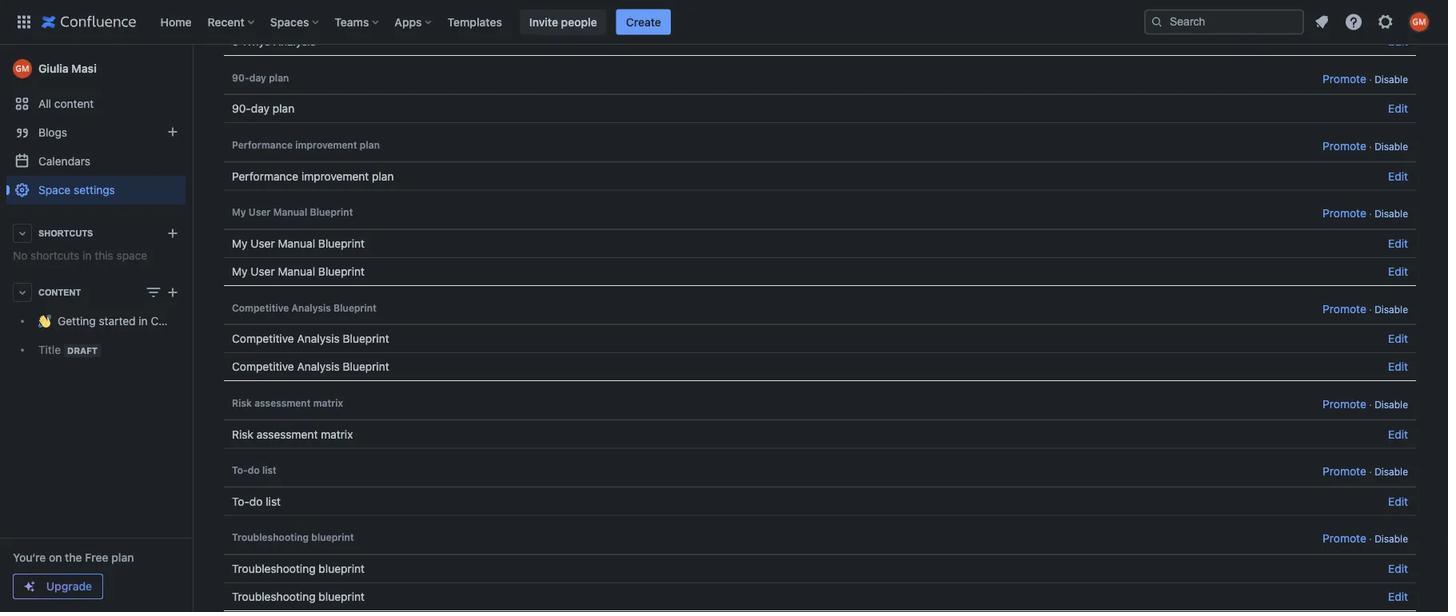 Task type: describe. For each thing, give the bounding box(es) containing it.
1 to-do list from the top
[[232, 465, 277, 476]]

settings icon image
[[1376, 12, 1395, 32]]

shortcuts button
[[6, 219, 186, 248]]

invite people
[[529, 15, 597, 28]]

· for to-do list
[[1369, 467, 1372, 478]]

settings
[[74, 184, 115, 197]]

calendars link
[[6, 147, 186, 176]]

1 risk assessment matrix from the top
[[232, 398, 343, 409]]

draft
[[67, 346, 98, 356]]

1 vertical spatial improvement
[[301, 169, 369, 183]]

1 troubleshooting blueprint from the top
[[232, 532, 354, 544]]

8 edit from the top
[[1388, 360, 1408, 374]]

disable for competitive analysis blueprint
[[1375, 304, 1408, 315]]

2 vertical spatial user
[[251, 265, 275, 278]]

global element
[[10, 0, 1141, 44]]

3 competitive from the top
[[232, 360, 294, 374]]

disable link for my user manual blueprint
[[1375, 208, 1408, 219]]

0 vertical spatial assessment
[[254, 398, 311, 409]]

create a blog image
[[163, 122, 182, 142]]

12 edit link from the top
[[1388, 591, 1408, 604]]

teams
[[335, 15, 369, 28]]

· for 90-day plan
[[1369, 73, 1372, 85]]

1 to- from the top
[[232, 465, 248, 476]]

add shortcut image
[[163, 224, 182, 243]]

0 vertical spatial improvement
[[295, 139, 357, 150]]

in for started
[[139, 315, 148, 328]]

2 edit link from the top
[[1388, 35, 1408, 48]]

1 vertical spatial list
[[266, 495, 281, 508]]

help icon image
[[1344, 12, 1363, 32]]

disable link for troubleshooting blueprint
[[1375, 534, 1408, 545]]

2 vertical spatial blueprint
[[319, 591, 365, 604]]

Search field
[[1144, 9, 1304, 35]]

1 vertical spatial assessment
[[256, 428, 318, 441]]

8 edit link from the top
[[1388, 360, 1408, 374]]

content
[[54, 97, 94, 110]]

3 competitive analysis blueprint from the top
[[232, 360, 389, 374]]

10 edit link from the top
[[1388, 495, 1408, 508]]

on
[[49, 551, 62, 565]]

all content
[[38, 97, 94, 110]]

· for my user manual blueprint
[[1369, 208, 1372, 219]]

apps
[[395, 15, 422, 28]]

· for performance improvement plan
[[1369, 141, 1372, 152]]

promote · disable for performance improvement plan
[[1323, 139, 1408, 152]]

teams button
[[330, 9, 385, 35]]

1 vertical spatial do
[[249, 495, 263, 508]]

promote for performance improvement plan
[[1323, 139, 1367, 152]]

all
[[38, 97, 51, 110]]

giulia masi link
[[6, 53, 186, 85]]

2 troubleshooting from the top
[[232, 563, 316, 576]]

search image
[[1151, 16, 1164, 28]]

1 vertical spatial blueprint
[[319, 563, 365, 576]]

1 troubleshooting from the top
[[232, 532, 309, 544]]

disable link for performance improvement plan
[[1375, 141, 1408, 152]]

1 risk from the top
[[232, 398, 252, 409]]

2 5 from the top
[[232, 35, 239, 48]]

5 edit from the top
[[1388, 237, 1408, 250]]

2 competitive analysis blueprint from the top
[[232, 332, 389, 346]]

disable link for to-do list
[[1375, 467, 1408, 478]]

all content link
[[6, 90, 186, 118]]

1 competitive analysis blueprint from the top
[[232, 302, 377, 313]]

1 vertical spatial user
[[251, 237, 275, 250]]

1 my user manual blueprint from the top
[[232, 207, 353, 218]]

1 competitive from the top
[[232, 302, 289, 313]]

6 edit link from the top
[[1388, 265, 1408, 278]]

0 vertical spatial user
[[249, 207, 271, 218]]

promote for 90-day plan
[[1323, 72, 1367, 85]]

1 my from the top
[[232, 207, 246, 218]]

in for shortcuts
[[82, 249, 92, 262]]

0 vertical spatial do
[[248, 465, 260, 476]]

blogs link
[[6, 118, 186, 147]]

0 vertical spatial matrix
[[313, 398, 343, 409]]

2 vertical spatial manual
[[278, 265, 315, 278]]

1 edit link from the top
[[1388, 7, 1408, 20]]

2 risk assessment matrix from the top
[[232, 428, 353, 441]]

promote · disable for competitive analysis blueprint
[[1323, 302, 1408, 315]]

2 90-day plan from the top
[[232, 102, 294, 115]]

1 vertical spatial matrix
[[321, 428, 353, 441]]

plan inside space element
[[111, 551, 134, 565]]

5 whys analysis for 11th edit link from the bottom of the page
[[232, 35, 316, 48]]

apps button
[[390, 9, 438, 35]]

spaces
[[270, 15, 309, 28]]

promote · disable for risk assessment matrix
[[1323, 398, 1408, 411]]

· for competitive analysis blueprint
[[1369, 304, 1372, 315]]

1 whys from the top
[[242, 7, 270, 20]]

0 vertical spatial list
[[262, 465, 277, 476]]

0 vertical spatial manual
[[273, 207, 307, 218]]

1 performance from the top
[[232, 139, 293, 150]]

collapse sidebar image
[[174, 53, 210, 85]]

shortcuts
[[38, 228, 93, 238]]

2 my user manual blueprint from the top
[[232, 237, 365, 250]]

promote for to-do list
[[1323, 465, 1367, 478]]

2 risk from the top
[[232, 428, 253, 441]]

content button
[[6, 278, 186, 307]]

disable link for 90-day plan
[[1375, 73, 1408, 85]]

· for risk assessment matrix
[[1369, 399, 1372, 410]]

this
[[95, 249, 113, 262]]

space
[[38, 184, 71, 197]]

9 edit from the top
[[1388, 428, 1408, 441]]

promote button for competitive analysis blueprint
[[1323, 300, 1367, 318]]

10 edit from the top
[[1388, 495, 1408, 508]]



Task type: locate. For each thing, give the bounding box(es) containing it.
create link
[[616, 9, 671, 35]]

7 disable from the top
[[1375, 534, 1408, 545]]

0 vertical spatial risk assessment matrix
[[232, 398, 343, 409]]

space element
[[0, 45, 210, 613]]

giulia masi
[[38, 62, 97, 75]]

1 promote · disable from the top
[[1323, 72, 1408, 85]]

giulia
[[38, 62, 69, 75]]

2 5 whys analysis from the top
[[232, 35, 316, 48]]

disable for 90-day plan
[[1375, 73, 1408, 85]]

promote for troubleshooting blueprint
[[1323, 532, 1367, 546]]

2 vertical spatial troubleshooting blueprint
[[232, 591, 365, 604]]

0 vertical spatial 90-day plan
[[232, 72, 289, 83]]

5 whys analysis left the teams
[[232, 7, 316, 20]]

2 to-do list from the top
[[232, 495, 281, 508]]

space settings link
[[6, 176, 186, 205]]

6 edit from the top
[[1388, 265, 1408, 278]]

you're on the free plan
[[13, 551, 134, 565]]

promote · disable for 90-day plan
[[1323, 72, 1408, 85]]

4 edit link from the top
[[1388, 169, 1408, 183]]

promote button for 90-day plan
[[1323, 69, 1367, 88]]

no
[[13, 249, 27, 262]]

4 edit from the top
[[1388, 169, 1408, 183]]

promote button for to-do list
[[1323, 463, 1367, 481]]

2 90- from the top
[[232, 102, 251, 115]]

5 edit link from the top
[[1388, 237, 1408, 250]]

improvement
[[295, 139, 357, 150], [301, 169, 369, 183]]

getting started in confluence
[[58, 315, 210, 328]]

invite people button
[[520, 9, 607, 35]]

5 whys analysis for 12th edit link from the bottom of the page
[[232, 7, 316, 20]]

upgrade
[[46, 580, 92, 593]]

appswitcher icon image
[[14, 12, 34, 32]]

0 vertical spatial blueprint
[[311, 532, 354, 544]]

troubleshooting blueprint
[[232, 532, 354, 544], [232, 563, 365, 576], [232, 591, 365, 604]]

1 performance improvement plan from the top
[[232, 139, 380, 150]]

blueprint
[[311, 532, 354, 544], [319, 563, 365, 576], [319, 591, 365, 604]]

2 disable from the top
[[1375, 141, 1408, 152]]

5 promote button from the top
[[1323, 395, 1367, 414]]

assessment
[[254, 398, 311, 409], [256, 428, 318, 441]]

home link
[[156, 9, 196, 35]]

1 disable from the top
[[1375, 73, 1408, 85]]

1 vertical spatial in
[[139, 315, 148, 328]]

0 vertical spatial 5 whys analysis
[[232, 7, 316, 20]]

you're
[[13, 551, 46, 565]]

1 90- from the top
[[232, 72, 249, 83]]

1 vertical spatial 90-day plan
[[232, 102, 294, 115]]

no shortcuts in this space
[[13, 249, 147, 262]]

started
[[99, 315, 136, 328]]

0 vertical spatial competitive
[[232, 302, 289, 313]]

1 vertical spatial 5
[[232, 35, 239, 48]]

0 vertical spatial performance
[[232, 139, 293, 150]]

4 promote · disable from the top
[[1323, 302, 1408, 315]]

3 disable link from the top
[[1375, 208, 1408, 219]]

0 vertical spatial risk
[[232, 398, 252, 409]]

3 troubleshooting from the top
[[232, 591, 316, 604]]

2 vertical spatial my user manual blueprint
[[232, 265, 365, 278]]

1 vertical spatial performance improvement plan
[[232, 169, 394, 183]]

promote · disable for to-do list
[[1323, 465, 1408, 478]]

0 vertical spatial day
[[249, 72, 266, 83]]

risk
[[232, 398, 252, 409], [232, 428, 253, 441]]

banner containing home
[[0, 0, 1448, 45]]

disable
[[1375, 73, 1408, 85], [1375, 141, 1408, 152], [1375, 208, 1408, 219], [1375, 304, 1408, 315], [1375, 399, 1408, 410], [1375, 467, 1408, 478], [1375, 534, 1408, 545]]

6 disable from the top
[[1375, 467, 1408, 478]]

content
[[38, 287, 81, 297]]

1 vertical spatial competitive analysis blueprint
[[232, 332, 389, 346]]

0 vertical spatial to-do list
[[232, 465, 277, 476]]

do
[[248, 465, 260, 476], [249, 495, 263, 508]]

spaces button
[[265, 9, 325, 35]]

tree
[[6, 307, 210, 365]]

6 promote from the top
[[1323, 465, 1367, 478]]

2 disable link from the top
[[1375, 141, 1408, 152]]

0 horizontal spatial in
[[82, 249, 92, 262]]

1 vertical spatial 90-
[[232, 102, 251, 115]]

2 vertical spatial competitive analysis blueprint
[[232, 360, 389, 374]]

disable for to-do list
[[1375, 467, 1408, 478]]

7 edit from the top
[[1388, 332, 1408, 346]]

disable link for competitive analysis blueprint
[[1375, 304, 1408, 315]]

3 my user manual blueprint from the top
[[232, 265, 365, 278]]

2 promote · disable from the top
[[1323, 139, 1408, 152]]

confluence image
[[42, 12, 136, 32], [42, 12, 136, 32]]

6 promote · disable from the top
[[1323, 465, 1408, 478]]

risk assessment matrix
[[232, 398, 343, 409], [232, 428, 353, 441]]

home
[[160, 15, 192, 28]]

my user manual blueprint
[[232, 207, 353, 218], [232, 237, 365, 250], [232, 265, 365, 278]]

2 whys from the top
[[242, 35, 270, 48]]

competitive analysis blueprint
[[232, 302, 377, 313], [232, 332, 389, 346], [232, 360, 389, 374]]

troubleshooting
[[232, 532, 309, 544], [232, 563, 316, 576], [232, 591, 316, 604]]

1 vertical spatial to-do list
[[232, 495, 281, 508]]

5 down the recent in the top left of the page
[[232, 35, 239, 48]]

5 whys analysis down spaces
[[232, 35, 316, 48]]

title
[[38, 343, 61, 356]]

1 promote button from the top
[[1323, 69, 1367, 88]]

disable link
[[1375, 73, 1408, 85], [1375, 141, 1408, 152], [1375, 208, 1408, 219], [1375, 304, 1408, 315], [1375, 399, 1408, 410], [1375, 467, 1408, 478], [1375, 534, 1408, 545]]

competitive
[[232, 302, 289, 313], [232, 332, 294, 346], [232, 360, 294, 374]]

0 vertical spatial 90-
[[232, 72, 249, 83]]

2 my from the top
[[232, 237, 248, 250]]

promote button for risk assessment matrix
[[1323, 395, 1367, 414]]

promote button
[[1323, 69, 1367, 88], [1323, 137, 1367, 155], [1323, 204, 1367, 223], [1323, 300, 1367, 318], [1323, 395, 1367, 414], [1323, 463, 1367, 481], [1323, 530, 1367, 549]]

tree inside space element
[[6, 307, 210, 365]]

banner
[[0, 0, 1448, 45]]

confluence
[[151, 315, 210, 328]]

to-do list
[[232, 465, 277, 476], [232, 495, 281, 508]]

0 vertical spatial to-
[[232, 465, 248, 476]]

0 vertical spatial troubleshooting
[[232, 532, 309, 544]]

performance
[[232, 139, 293, 150], [232, 169, 298, 183]]

blogs
[[38, 126, 67, 139]]

1 edit from the top
[[1388, 7, 1408, 20]]

promote · disable for my user manual blueprint
[[1323, 207, 1408, 220]]

1 90-day plan from the top
[[232, 72, 289, 83]]

recent button
[[203, 9, 261, 35]]

promote button for performance improvement plan
[[1323, 137, 1367, 155]]

7 disable link from the top
[[1375, 534, 1408, 545]]

create a page image
[[163, 283, 182, 302]]

90-day plan
[[232, 72, 289, 83], [232, 102, 294, 115]]

7 edit link from the top
[[1388, 332, 1408, 346]]

matrix
[[313, 398, 343, 409], [321, 428, 353, 441]]

4 · from the top
[[1369, 304, 1372, 315]]

in right started
[[139, 315, 148, 328]]

1 vertical spatial troubleshooting blueprint
[[232, 563, 365, 576]]

1 vertical spatial to-
[[232, 495, 249, 508]]

disable for my user manual blueprint
[[1375, 208, 1408, 219]]

4 disable from the top
[[1375, 304, 1408, 315]]

7 promote button from the top
[[1323, 530, 1367, 549]]

0 vertical spatial competitive analysis blueprint
[[232, 302, 377, 313]]

my
[[232, 207, 246, 218], [232, 237, 248, 250], [232, 265, 248, 278]]

1 · from the top
[[1369, 73, 1372, 85]]

disable link for risk assessment matrix
[[1375, 399, 1408, 410]]

0 vertical spatial performance improvement plan
[[232, 139, 380, 150]]

recent
[[208, 15, 245, 28]]

templates
[[447, 15, 502, 28]]

3 my from the top
[[232, 265, 248, 278]]

disable for performance improvement plan
[[1375, 141, 1408, 152]]

user
[[249, 207, 271, 218], [251, 237, 275, 250], [251, 265, 275, 278]]

5 disable link from the top
[[1375, 399, 1408, 410]]

3 promote from the top
[[1323, 207, 1367, 220]]

3 promote · disable from the top
[[1323, 207, 1408, 220]]

4 promote from the top
[[1323, 302, 1367, 315]]

whys
[[242, 7, 270, 20], [242, 35, 270, 48]]

2 performance from the top
[[232, 169, 298, 183]]

0 vertical spatial my
[[232, 207, 246, 218]]

2 competitive from the top
[[232, 332, 294, 346]]

change view image
[[144, 283, 163, 302]]

title draft
[[38, 343, 98, 356]]

· for troubleshooting blueprint
[[1369, 534, 1372, 545]]

11 edit link from the top
[[1388, 563, 1408, 576]]

manual
[[273, 207, 307, 218], [278, 237, 315, 250], [278, 265, 315, 278]]

3 edit link from the top
[[1388, 102, 1408, 115]]

1 vertical spatial performance
[[232, 169, 298, 183]]

2 promote from the top
[[1323, 139, 1367, 152]]

2 · from the top
[[1369, 141, 1372, 152]]

create
[[626, 15, 661, 28]]

1 vertical spatial whys
[[242, 35, 270, 48]]

2 performance improvement plan from the top
[[232, 169, 394, 183]]

getting started in confluence link
[[6, 307, 210, 336]]

4 promote button from the top
[[1323, 300, 1367, 318]]

masi
[[71, 62, 97, 75]]

2 vertical spatial my
[[232, 265, 248, 278]]

3 edit from the top
[[1388, 102, 1408, 115]]

performance improvement plan
[[232, 139, 380, 150], [232, 169, 394, 183]]

space
[[116, 249, 147, 262]]

0 vertical spatial troubleshooting blueprint
[[232, 532, 354, 544]]

day
[[249, 72, 266, 83], [251, 102, 270, 115]]

1 vertical spatial my
[[232, 237, 248, 250]]

0 vertical spatial 5
[[232, 7, 239, 20]]

promote
[[1323, 72, 1367, 85], [1323, 139, 1367, 152], [1323, 207, 1367, 220], [1323, 302, 1367, 315], [1323, 398, 1367, 411], [1323, 465, 1367, 478], [1323, 532, 1367, 546]]

1 vertical spatial manual
[[278, 237, 315, 250]]

getting
[[58, 315, 96, 328]]

5 disable from the top
[[1375, 399, 1408, 410]]

promote · disable for troubleshooting blueprint
[[1323, 532, 1408, 546]]

free
[[85, 551, 108, 565]]

0 vertical spatial whys
[[242, 7, 270, 20]]

edit link
[[1388, 7, 1408, 20], [1388, 35, 1408, 48], [1388, 102, 1408, 115], [1388, 169, 1408, 183], [1388, 237, 1408, 250], [1388, 265, 1408, 278], [1388, 332, 1408, 346], [1388, 360, 1408, 374], [1388, 428, 1408, 441], [1388, 495, 1408, 508], [1388, 563, 1408, 576], [1388, 591, 1408, 604]]

calendars
[[38, 155, 90, 168]]

promote · disable
[[1323, 72, 1408, 85], [1323, 139, 1408, 152], [1323, 207, 1408, 220], [1323, 302, 1408, 315], [1323, 398, 1408, 411], [1323, 465, 1408, 478], [1323, 532, 1408, 546]]

1 vertical spatial 5 whys analysis
[[232, 35, 316, 48]]

3 disable from the top
[[1375, 208, 1408, 219]]

promote button for troubleshooting blueprint
[[1323, 530, 1367, 549]]

1 promote from the top
[[1323, 72, 1367, 85]]

90-
[[232, 72, 249, 83], [232, 102, 251, 115]]

promote button for my user manual blueprint
[[1323, 204, 1367, 223]]

list
[[262, 465, 277, 476], [266, 495, 281, 508]]

the
[[65, 551, 82, 565]]

disable for troubleshooting blueprint
[[1375, 534, 1408, 545]]

5 · from the top
[[1369, 399, 1372, 410]]

notification icon image
[[1312, 12, 1331, 32]]

3 troubleshooting blueprint from the top
[[232, 591, 365, 604]]

people
[[561, 15, 597, 28]]

0 vertical spatial in
[[82, 249, 92, 262]]

blueprint
[[310, 207, 353, 218], [318, 237, 365, 250], [318, 265, 365, 278], [334, 302, 377, 313], [343, 332, 389, 346], [343, 360, 389, 374]]

0 vertical spatial my user manual blueprint
[[232, 207, 353, 218]]

1 horizontal spatial in
[[139, 315, 148, 328]]

5 whys analysis
[[232, 7, 316, 20], [232, 35, 316, 48]]

disable for risk assessment matrix
[[1375, 399, 1408, 410]]

1 vertical spatial risk assessment matrix
[[232, 428, 353, 441]]

tree containing getting started in confluence
[[6, 307, 210, 365]]

7 promote from the top
[[1323, 532, 1367, 546]]

in left this
[[82, 249, 92, 262]]

analysis
[[273, 7, 316, 20], [273, 35, 316, 48], [291, 302, 331, 313], [297, 332, 340, 346], [297, 360, 340, 374]]

4 disable link from the top
[[1375, 304, 1408, 315]]

2 vertical spatial troubleshooting
[[232, 591, 316, 604]]

1 vertical spatial competitive
[[232, 332, 294, 346]]

2 vertical spatial competitive
[[232, 360, 294, 374]]

3 promote button from the top
[[1323, 204, 1367, 223]]

7 · from the top
[[1369, 534, 1372, 545]]

1 vertical spatial risk
[[232, 428, 253, 441]]

5 left spaces
[[232, 7, 239, 20]]

invite
[[529, 15, 558, 28]]

promote for my user manual blueprint
[[1323, 207, 1367, 220]]

11 edit from the top
[[1388, 563, 1408, 576]]

5
[[232, 7, 239, 20], [232, 35, 239, 48]]

1 vertical spatial troubleshooting
[[232, 563, 316, 576]]

2 edit from the top
[[1388, 35, 1408, 48]]

6 disable link from the top
[[1375, 467, 1408, 478]]

promote for risk assessment matrix
[[1323, 398, 1367, 411]]

·
[[1369, 73, 1372, 85], [1369, 141, 1372, 152], [1369, 208, 1372, 219], [1369, 304, 1372, 315], [1369, 399, 1372, 410], [1369, 467, 1372, 478], [1369, 534, 1372, 545]]

1 5 from the top
[[232, 7, 239, 20]]

3 · from the top
[[1369, 208, 1372, 219]]

5 promote from the top
[[1323, 398, 1367, 411]]

upgrade button
[[14, 575, 102, 599]]

2 troubleshooting blueprint from the top
[[232, 563, 365, 576]]

12 edit from the top
[[1388, 591, 1408, 604]]

9 edit link from the top
[[1388, 428, 1408, 441]]

templates link
[[443, 9, 507, 35]]

plan
[[269, 72, 289, 83], [273, 102, 294, 115], [360, 139, 380, 150], [372, 169, 394, 183], [111, 551, 134, 565]]

space settings
[[38, 184, 115, 197]]

7 promote · disable from the top
[[1323, 532, 1408, 546]]

promote for competitive analysis blueprint
[[1323, 302, 1367, 315]]

to-
[[232, 465, 248, 476], [232, 495, 249, 508]]

in
[[82, 249, 92, 262], [139, 315, 148, 328]]

shortcuts
[[31, 249, 79, 262]]

1 vertical spatial my user manual blueprint
[[232, 237, 365, 250]]

5 promote · disable from the top
[[1323, 398, 1408, 411]]

1 5 whys analysis from the top
[[232, 7, 316, 20]]

1 vertical spatial day
[[251, 102, 270, 115]]

premium image
[[23, 581, 36, 593]]

edit
[[1388, 7, 1408, 20], [1388, 35, 1408, 48], [1388, 102, 1408, 115], [1388, 169, 1408, 183], [1388, 237, 1408, 250], [1388, 265, 1408, 278], [1388, 332, 1408, 346], [1388, 360, 1408, 374], [1388, 428, 1408, 441], [1388, 495, 1408, 508], [1388, 563, 1408, 576], [1388, 591, 1408, 604]]

2 to- from the top
[[232, 495, 249, 508]]



Task type: vqa. For each thing, say whether or not it's contained in the screenshot.
4th · from the top of the page
yes



